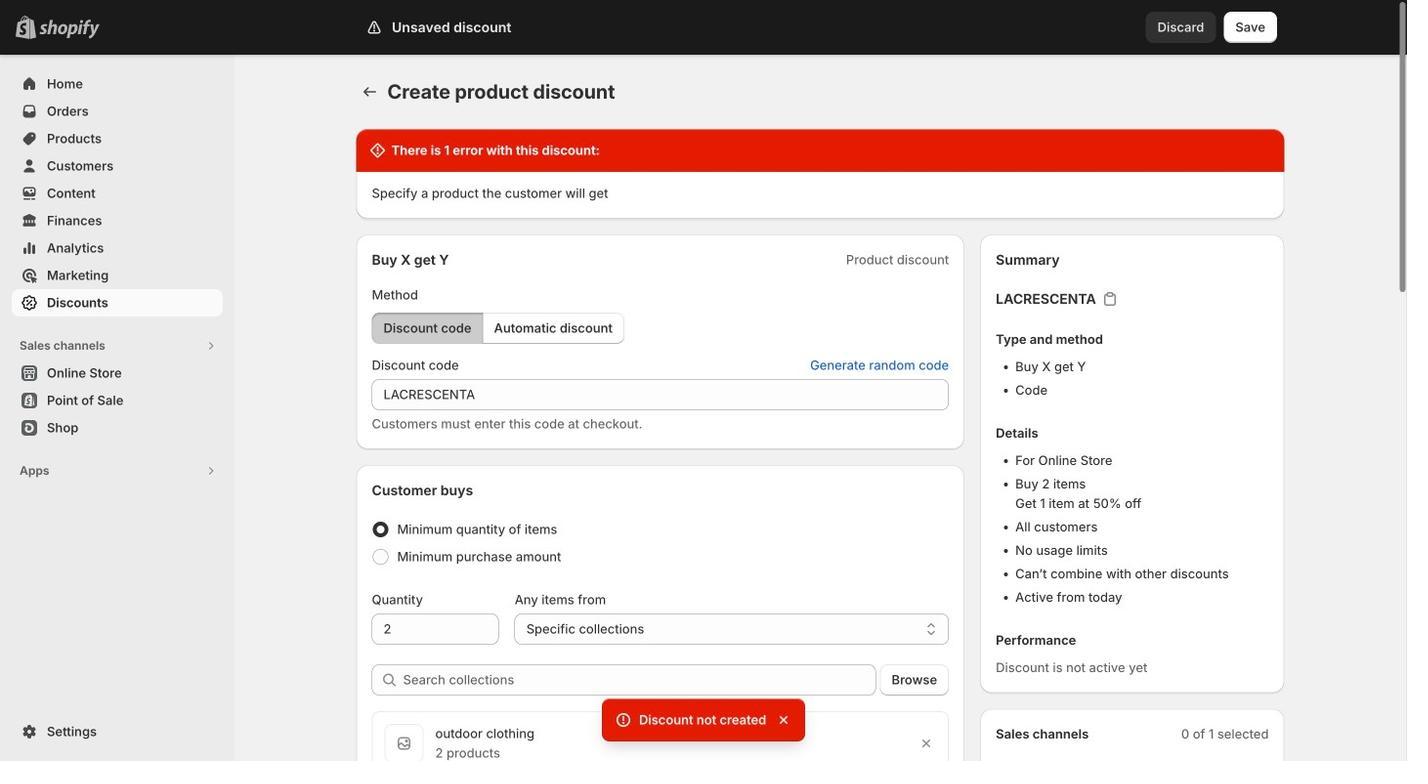 Task type: locate. For each thing, give the bounding box(es) containing it.
None text field
[[372, 379, 949, 410], [372, 614, 499, 645], [372, 379, 949, 410], [372, 614, 499, 645]]

shopify image
[[39, 19, 100, 39]]

Search collections text field
[[403, 665, 876, 696]]



Task type: vqa. For each thing, say whether or not it's contained in the screenshot.
TEXT FIELD
yes



